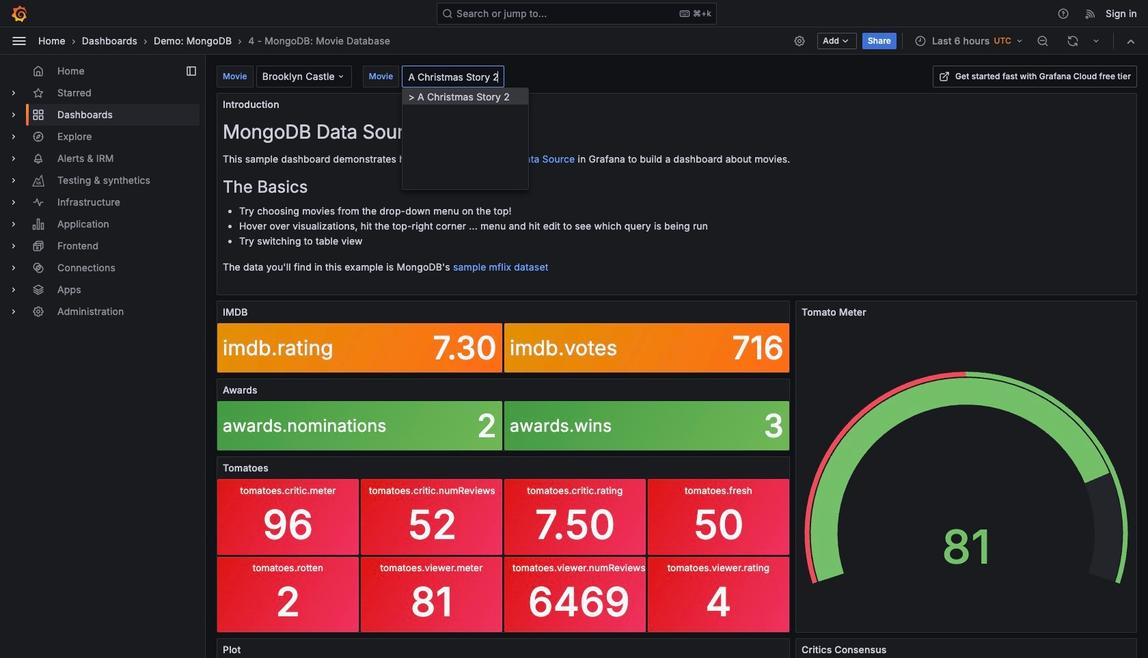 Task type: vqa. For each thing, say whether or not it's contained in the screenshot.
Expand section Starred image on the top of page
yes



Task type: locate. For each thing, give the bounding box(es) containing it.
refresh dashboard image
[[1067, 35, 1080, 47]]

expand section infrastructure image
[[8, 197, 19, 208]]

expand section starred image
[[8, 88, 19, 98]]

dashboard settings image
[[794, 35, 806, 47]]

expand section explore image
[[8, 131, 19, 142]]

zoom out time range image
[[1037, 35, 1050, 47]]

navigation element
[[0, 55, 205, 334]]

expand section connections image
[[8, 263, 19, 274]]

expand section administration image
[[8, 306, 19, 317]]

None button
[[403, 88, 529, 105]]



Task type: describe. For each thing, give the bounding box(es) containing it.
undock menu image
[[186, 66, 197, 77]]

expand section dashboards image
[[8, 109, 19, 120]]

grafana image
[[11, 5, 27, 22]]

close menu image
[[11, 32, 27, 49]]

expand section testing & synthetics image
[[8, 175, 19, 186]]

expand section apps image
[[8, 284, 19, 295]]

Enter variable value text field
[[402, 66, 505, 88]]

help image
[[1058, 7, 1070, 19]]

auto refresh turned off. choose refresh time interval image
[[1091, 35, 1102, 46]]

expand section application image
[[8, 219, 19, 230]]

expand section alerts & irm image
[[8, 153, 19, 164]]

expand section frontend image
[[8, 241, 19, 252]]

news image
[[1085, 7, 1098, 19]]



